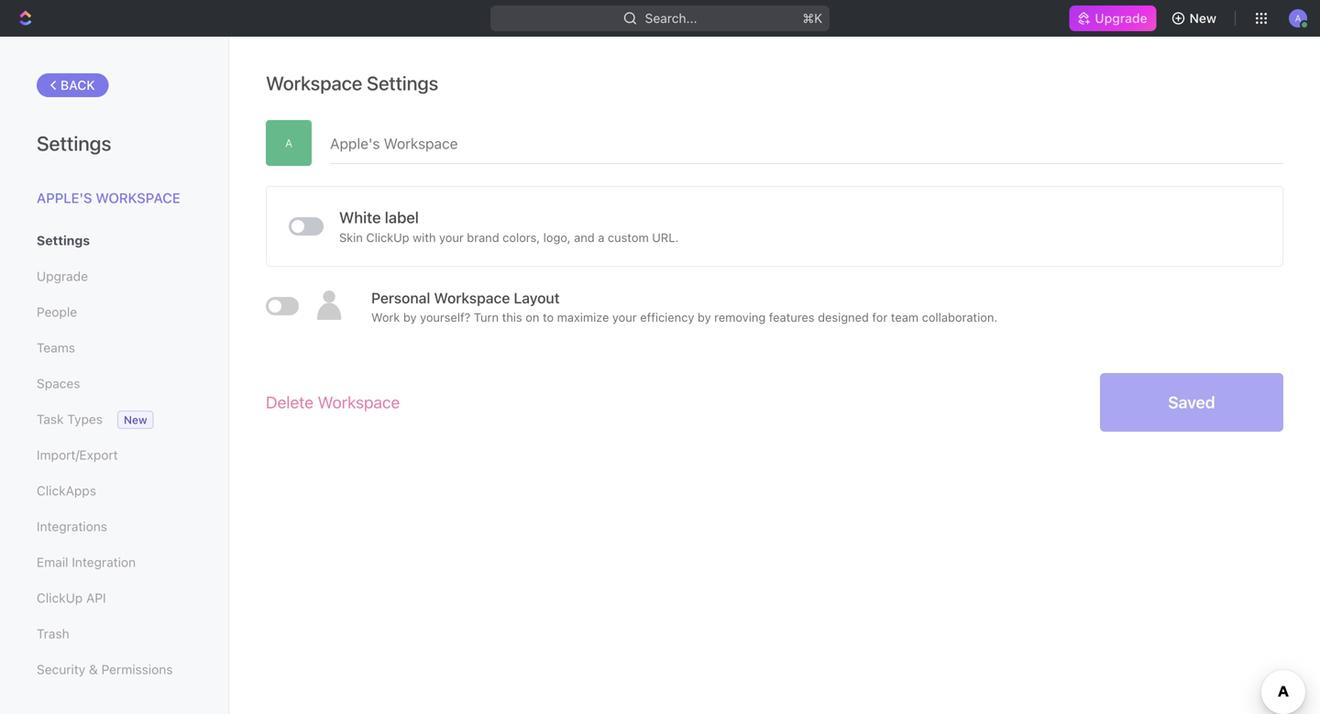 Task type: vqa. For each thing, say whether or not it's contained in the screenshot.
top Space
no



Task type: locate. For each thing, give the bounding box(es) containing it.
new inside settings element
[[124, 414, 147, 426]]

clickup inside settings element
[[37, 591, 83, 606]]

integrations link
[[37, 511, 192, 542]]

clickapps
[[37, 483, 96, 498]]

settings link
[[37, 225, 192, 256]]

a inside dropdown button
[[1296, 13, 1302, 23]]

1 vertical spatial upgrade link
[[37, 261, 192, 292]]

custom
[[608, 231, 649, 244]]

0 vertical spatial upgrade link
[[1070, 6, 1157, 31]]

upgrade link left new button
[[1070, 6, 1157, 31]]

workspace inside settings element
[[96, 190, 180, 206]]

workspace inside button
[[318, 393, 400, 412]]

by left removing
[[698, 310, 711, 324]]

upgrade left new button
[[1095, 11, 1148, 26]]

by down personal
[[403, 310, 417, 324]]

your inside white label skin clickup with your brand colors, logo, and a custom url.
[[439, 231, 464, 244]]

new button
[[1164, 4, 1228, 33]]

workspace inside personal workspace layout work by yourself? turn this on to maximize your efficiency by removing features designed for team collaboration.
[[434, 289, 510, 307]]

1 horizontal spatial clickup
[[366, 231, 410, 244]]

upgrade link
[[1070, 6, 1157, 31], [37, 261, 192, 292]]

white
[[339, 208, 381, 227]]

brand
[[467, 231, 500, 244]]

workspace for personal workspace layout work by yourself? turn this on to maximize your efficiency by removing features designed for team collaboration.
[[434, 289, 510, 307]]

0 horizontal spatial your
[[439, 231, 464, 244]]

1 by from the left
[[403, 310, 417, 324]]

clickup api link
[[37, 583, 192, 614]]

clickup down label
[[366, 231, 410, 244]]

and
[[574, 231, 595, 244]]

a
[[1296, 13, 1302, 23], [285, 137, 293, 149]]

spaces
[[37, 376, 80, 391]]

a
[[598, 231, 605, 244]]

email
[[37, 555, 68, 570]]

email integration
[[37, 555, 136, 570]]

settings
[[367, 72, 439, 94], [37, 131, 111, 155], [37, 233, 90, 248]]

0 vertical spatial clickup
[[366, 231, 410, 244]]

0 horizontal spatial upgrade link
[[37, 261, 192, 292]]

1 vertical spatial upgrade
[[37, 269, 88, 284]]

0 vertical spatial your
[[439, 231, 464, 244]]

settings element
[[0, 37, 229, 714]]

0 horizontal spatial clickup
[[37, 591, 83, 606]]

1 horizontal spatial new
[[1190, 11, 1217, 26]]

personal
[[371, 289, 431, 307]]

import/export link
[[37, 440, 192, 471]]

0 vertical spatial a
[[1296, 13, 1302, 23]]

1 vertical spatial new
[[124, 414, 147, 426]]

0 horizontal spatial new
[[124, 414, 147, 426]]

colors,
[[503, 231, 540, 244]]

new
[[1190, 11, 1217, 26], [124, 414, 147, 426]]

0 vertical spatial new
[[1190, 11, 1217, 26]]

0 horizontal spatial upgrade
[[37, 269, 88, 284]]

1 horizontal spatial your
[[613, 310, 637, 324]]

1 vertical spatial your
[[613, 310, 637, 324]]

0 horizontal spatial by
[[403, 310, 417, 324]]

for
[[873, 310, 888, 324]]

spaces link
[[37, 368, 192, 399]]

1 vertical spatial clickup
[[37, 591, 83, 606]]

this
[[502, 310, 522, 324]]

1 horizontal spatial by
[[698, 310, 711, 324]]

new inside button
[[1190, 11, 1217, 26]]

1 vertical spatial a
[[285, 137, 293, 149]]

your right with
[[439, 231, 464, 244]]

to
[[543, 310, 554, 324]]

saved
[[1169, 393, 1216, 412]]

clickup
[[366, 231, 410, 244], [37, 591, 83, 606]]

your
[[439, 231, 464, 244], [613, 310, 637, 324]]

clickup up trash
[[37, 591, 83, 606]]

upgrade link up people link
[[37, 261, 192, 292]]

a button
[[1284, 4, 1313, 33]]

features
[[769, 310, 815, 324]]

upgrade up the people
[[37, 269, 88, 284]]

workspace
[[266, 72, 363, 94], [96, 190, 180, 206], [434, 289, 510, 307], [318, 393, 400, 412]]

security
[[37, 662, 85, 677]]

⌘k
[[803, 11, 823, 26]]

0 vertical spatial upgrade
[[1095, 11, 1148, 26]]

email integration link
[[37, 547, 192, 578]]

apple's workspace
[[37, 190, 180, 206]]

1 horizontal spatial a
[[1296, 13, 1302, 23]]

clickup inside white label skin clickup with your brand colors, logo, and a custom url.
[[366, 231, 410, 244]]

clickup api
[[37, 591, 106, 606]]

by
[[403, 310, 417, 324], [698, 310, 711, 324]]

upgrade
[[1095, 11, 1148, 26], [37, 269, 88, 284]]

your right maximize
[[613, 310, 637, 324]]

personal workspace layout work by yourself? turn this on to maximize your efficiency by removing features designed for team collaboration.
[[371, 289, 998, 324]]

teams
[[37, 340, 75, 355]]



Task type: describe. For each thing, give the bounding box(es) containing it.
white label skin clickup with your brand colors, logo, and a custom url.
[[339, 208, 679, 244]]

search...
[[645, 11, 697, 26]]

layout
[[514, 289, 560, 307]]

people link
[[37, 297, 192, 328]]

trash link
[[37, 619, 192, 650]]

your inside personal workspace layout work by yourself? turn this on to maximize your efficiency by removing features designed for team collaboration.
[[613, 310, 637, 324]]

delete workspace button
[[266, 382, 400, 423]]

2 vertical spatial settings
[[37, 233, 90, 248]]

task types
[[37, 412, 103, 427]]

&
[[89, 662, 98, 677]]

work
[[371, 310, 400, 324]]

url.
[[652, 231, 679, 244]]

on
[[526, 310, 540, 324]]

workspace settings
[[266, 72, 439, 94]]

yourself?
[[420, 310, 471, 324]]

0 horizontal spatial a
[[285, 137, 293, 149]]

clickapps link
[[37, 476, 192, 507]]

delete workspace
[[266, 393, 400, 412]]

logo,
[[544, 231, 571, 244]]

removing
[[715, 310, 766, 324]]

0 vertical spatial settings
[[367, 72, 439, 94]]

trash
[[37, 626, 69, 642]]

workspace for delete workspace
[[318, 393, 400, 412]]

designed
[[818, 310, 869, 324]]

efficiency
[[640, 310, 695, 324]]

Team Na﻿me text field
[[330, 120, 1284, 163]]

saved button
[[1101, 373, 1284, 432]]

workspace for apple's workspace
[[96, 190, 180, 206]]

skin
[[339, 231, 363, 244]]

maximize
[[557, 310, 609, 324]]

1 vertical spatial settings
[[37, 131, 111, 155]]

permissions
[[101, 662, 173, 677]]

delete
[[266, 393, 314, 412]]

task
[[37, 412, 64, 427]]

upgrade inside settings element
[[37, 269, 88, 284]]

with
[[413, 231, 436, 244]]

apple's
[[37, 190, 92, 206]]

types
[[67, 412, 103, 427]]

1 horizontal spatial upgrade
[[1095, 11, 1148, 26]]

turn
[[474, 310, 499, 324]]

integration
[[72, 555, 136, 570]]

back link
[[37, 73, 109, 97]]

security & permissions link
[[37, 654, 192, 686]]

import/export
[[37, 448, 118, 463]]

2 by from the left
[[698, 310, 711, 324]]

team
[[891, 310, 919, 324]]

collaboration.
[[922, 310, 998, 324]]

back
[[61, 77, 95, 93]]

api
[[86, 591, 106, 606]]

security & permissions
[[37, 662, 173, 677]]

label
[[385, 208, 419, 227]]

1 horizontal spatial upgrade link
[[1070, 6, 1157, 31]]

people
[[37, 304, 77, 320]]

integrations
[[37, 519, 107, 534]]

teams link
[[37, 332, 192, 364]]



